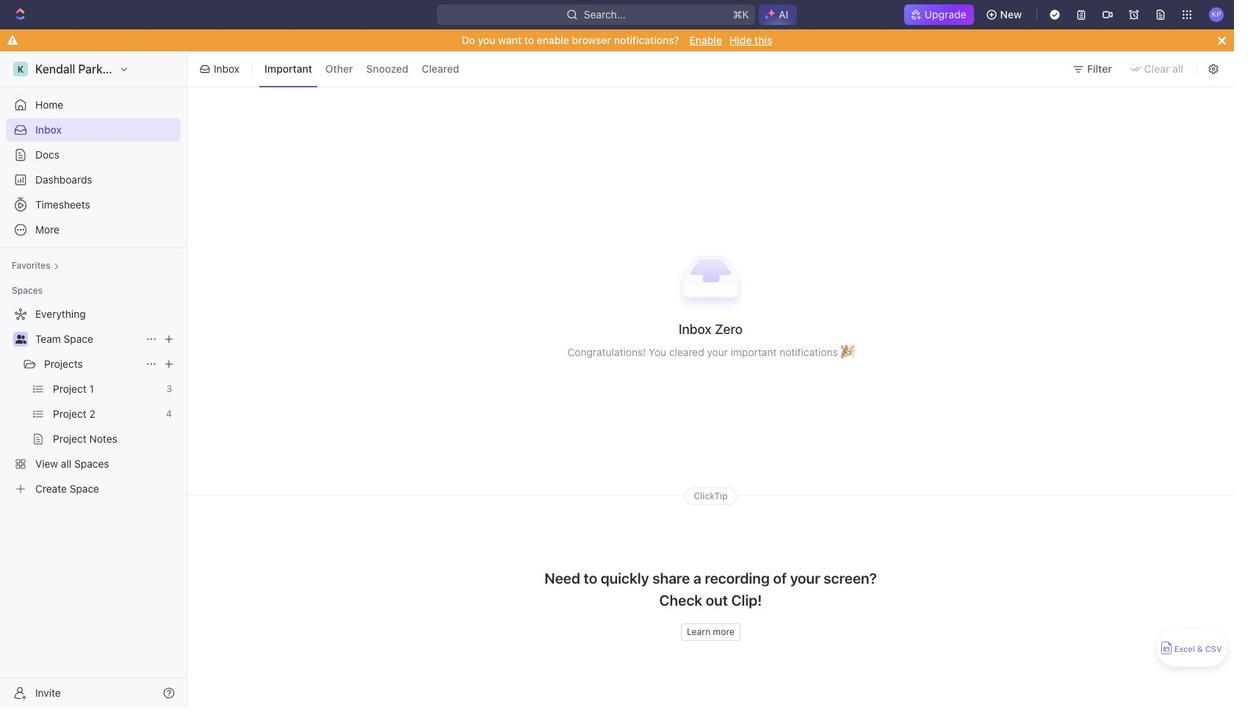 Task type: describe. For each thing, give the bounding box(es) containing it.
important
[[265, 63, 312, 75]]

this
[[755, 34, 773, 46]]

space for create space
[[70, 483, 99, 495]]

more
[[35, 223, 60, 236]]

search...
[[585, 8, 626, 21]]

create space
[[35, 483, 99, 495]]

more button
[[6, 218, 181, 242]]

kendall parks's workspace, , element
[[13, 62, 28, 76]]

&
[[1198, 645, 1204, 655]]

tab list containing important
[[257, 49, 468, 90]]

notifications?
[[614, 34, 680, 46]]

2 horizontal spatial inbox
[[679, 322, 712, 337]]

0 horizontal spatial your
[[707, 346, 728, 358]]

3
[[166, 384, 172, 395]]

a
[[694, 570, 702, 587]]

your inside need to quickly share a recording of your screen? check out clip!
[[791, 570, 821, 587]]

project 1
[[53, 383, 94, 395]]

screen?
[[824, 570, 878, 587]]

parks's
[[78, 62, 118, 76]]

kendall parks's workspace
[[35, 62, 182, 76]]

clicktip
[[694, 491, 728, 502]]

notes
[[89, 433, 117, 445]]

4
[[166, 409, 172, 420]]

need to quickly share a recording of your screen? check out clip!
[[545, 570, 878, 609]]

inbox link
[[6, 118, 181, 142]]

do you want to enable browser notifications? enable hide this
[[462, 34, 773, 46]]

clear
[[1145, 62, 1170, 75]]

notifications
[[780, 346, 838, 358]]

you
[[478, 34, 496, 46]]

want
[[498, 34, 522, 46]]

enable
[[537, 34, 570, 46]]

project 1 link
[[53, 378, 161, 401]]

zero
[[715, 322, 743, 337]]

favorites button
[[6, 257, 65, 275]]

everything link
[[6, 303, 178, 326]]

enable
[[690, 34, 723, 46]]

new
[[1001, 8, 1022, 21]]

team space link
[[35, 328, 140, 351]]

filter
[[1088, 62, 1113, 75]]

team space
[[35, 333, 93, 345]]

snoozed
[[366, 63, 409, 75]]

spaces inside view all spaces link
[[74, 458, 109, 470]]

view all spaces
[[35, 458, 109, 470]]

all for view
[[61, 458, 72, 470]]

tree inside sidebar navigation
[[6, 303, 181, 501]]

dashboards link
[[6, 168, 181, 192]]

cleared button
[[417, 57, 465, 81]]

of
[[774, 570, 787, 587]]

project notes
[[53, 433, 117, 445]]

browser
[[572, 34, 612, 46]]

hide
[[730, 34, 752, 46]]

learn more
[[687, 627, 735, 638]]

do
[[462, 34, 475, 46]]

project for project notes
[[53, 433, 87, 445]]

quickly
[[601, 570, 649, 587]]

upgrade
[[925, 8, 967, 21]]

other
[[326, 63, 353, 75]]

cleared
[[670, 346, 705, 358]]

clear all
[[1145, 62, 1184, 75]]

team
[[35, 333, 61, 345]]

filter button
[[1067, 57, 1121, 81]]

docs link
[[6, 143, 181, 167]]

upgrade link
[[904, 4, 974, 25]]

project 2
[[53, 408, 95, 420]]

out
[[706, 592, 728, 609]]

clear all button
[[1124, 57, 1193, 81]]

you
[[649, 346, 667, 358]]

kendall
[[35, 62, 75, 76]]



Task type: locate. For each thing, give the bounding box(es) containing it.
1 vertical spatial to
[[584, 570, 598, 587]]

sidebar navigation
[[0, 51, 190, 708]]

excel & csv
[[1175, 645, 1223, 655]]

need
[[545, 570, 581, 587]]

space
[[64, 333, 93, 345], [70, 483, 99, 495]]

1 vertical spatial spaces
[[74, 458, 109, 470]]

1 project from the top
[[53, 383, 87, 395]]

0 vertical spatial project
[[53, 383, 87, 395]]

new button
[[980, 3, 1031, 26]]

3 project from the top
[[53, 433, 87, 445]]

to
[[525, 34, 534, 46], [584, 570, 598, 587]]

your
[[707, 346, 728, 358], [791, 570, 821, 587]]

your down inbox zero
[[707, 346, 728, 358]]

congratulations! you cleared your important notifications 🎉
[[568, 346, 854, 358]]

check
[[660, 592, 703, 609]]

0 vertical spatial inbox
[[214, 62, 240, 75]]

timesheets
[[35, 198, 90, 211]]

clip!
[[732, 592, 763, 609]]

project left 1
[[53, 383, 87, 395]]

spaces
[[12, 285, 43, 296], [74, 458, 109, 470]]

1
[[89, 383, 94, 395]]

all right "view"
[[61, 458, 72, 470]]

inbox
[[214, 62, 240, 75], [35, 123, 62, 136], [679, 322, 712, 337]]

cleared
[[422, 63, 459, 75]]

1 horizontal spatial your
[[791, 570, 821, 587]]

inbox zero
[[679, 322, 743, 337]]

project up view all spaces
[[53, 433, 87, 445]]

csv
[[1206, 645, 1223, 655]]

0 horizontal spatial all
[[61, 458, 72, 470]]

your right of
[[791, 570, 821, 587]]

congratulations!
[[568, 346, 646, 358]]

invite
[[35, 687, 61, 699]]

all for clear
[[1173, 62, 1184, 75]]

1 vertical spatial space
[[70, 483, 99, 495]]

2 project from the top
[[53, 408, 87, 420]]

important
[[731, 346, 777, 358]]

kp button
[[1205, 3, 1229, 26]]

0 horizontal spatial to
[[525, 34, 534, 46]]

spaces up create space link
[[74, 458, 109, 470]]

to inside need to quickly share a recording of your screen? check out clip!
[[584, 570, 598, 587]]

0 vertical spatial to
[[525, 34, 534, 46]]

home link
[[6, 93, 181, 117]]

2 vertical spatial project
[[53, 433, 87, 445]]

view
[[35, 458, 58, 470]]

timesheets link
[[6, 193, 181, 217]]

excel & csv link
[[1158, 631, 1228, 667]]

tab list
[[257, 49, 468, 90]]

1 vertical spatial project
[[53, 408, 87, 420]]

0 horizontal spatial inbox
[[35, 123, 62, 136]]

1 vertical spatial your
[[791, 570, 821, 587]]

more
[[713, 627, 735, 638]]

0 horizontal spatial spaces
[[12, 285, 43, 296]]

project left 2
[[53, 408, 87, 420]]

2
[[89, 408, 95, 420]]

k
[[17, 64, 24, 75]]

recording
[[705, 570, 770, 587]]

🎉
[[841, 346, 854, 358]]

0 vertical spatial spaces
[[12, 285, 43, 296]]

snoozed button
[[361, 57, 414, 81]]

space down everything link
[[64, 333, 93, 345]]

all inside tree
[[61, 458, 72, 470]]

project for project 1
[[53, 383, 87, 395]]

1 horizontal spatial all
[[1173, 62, 1184, 75]]

project notes link
[[53, 428, 178, 451]]

all right clear
[[1173, 62, 1184, 75]]

1 vertical spatial all
[[61, 458, 72, 470]]

important button
[[260, 57, 317, 81]]

create space link
[[6, 478, 178, 501]]

projects
[[44, 358, 83, 370]]

inbox up cleared
[[679, 322, 712, 337]]

projects link
[[44, 353, 140, 376]]

learn
[[687, 627, 711, 638]]

project 2 link
[[53, 403, 160, 426]]

ai
[[779, 8, 789, 21]]

1 vertical spatial inbox
[[35, 123, 62, 136]]

view all spaces link
[[6, 453, 178, 476]]

0 vertical spatial space
[[64, 333, 93, 345]]

kp
[[1212, 10, 1222, 19]]

share
[[653, 570, 691, 587]]

project for project 2
[[53, 408, 87, 420]]

home
[[35, 98, 63, 111]]

1 horizontal spatial spaces
[[74, 458, 109, 470]]

0 vertical spatial your
[[707, 346, 728, 358]]

inbox down home
[[35, 123, 62, 136]]

inbox inside sidebar navigation
[[35, 123, 62, 136]]

⌘k
[[734, 8, 750, 21]]

inbox left important on the top of the page
[[214, 62, 240, 75]]

all inside button
[[1173, 62, 1184, 75]]

excel
[[1175, 645, 1196, 655]]

1 horizontal spatial inbox
[[214, 62, 240, 75]]

other button
[[320, 57, 358, 81]]

everything
[[35, 308, 86, 320]]

project
[[53, 383, 87, 395], [53, 408, 87, 420], [53, 433, 87, 445]]

learn more link
[[681, 624, 741, 641]]

space down view all spaces link
[[70, 483, 99, 495]]

to right want
[[525, 34, 534, 46]]

user group image
[[15, 335, 26, 344]]

0 vertical spatial all
[[1173, 62, 1184, 75]]

create
[[35, 483, 67, 495]]

space for team space
[[64, 333, 93, 345]]

spaces down favorites
[[12, 285, 43, 296]]

docs
[[35, 148, 60, 161]]

2 vertical spatial inbox
[[679, 322, 712, 337]]

ai button
[[759, 4, 797, 25]]

to right need
[[584, 570, 598, 587]]

tree containing everything
[[6, 303, 181, 501]]

workspace
[[121, 62, 182, 76]]

tree
[[6, 303, 181, 501]]

favorites
[[12, 260, 50, 271]]

1 horizontal spatial to
[[584, 570, 598, 587]]



Task type: vqa. For each thing, say whether or not it's contained in the screenshot.
bottom to
yes



